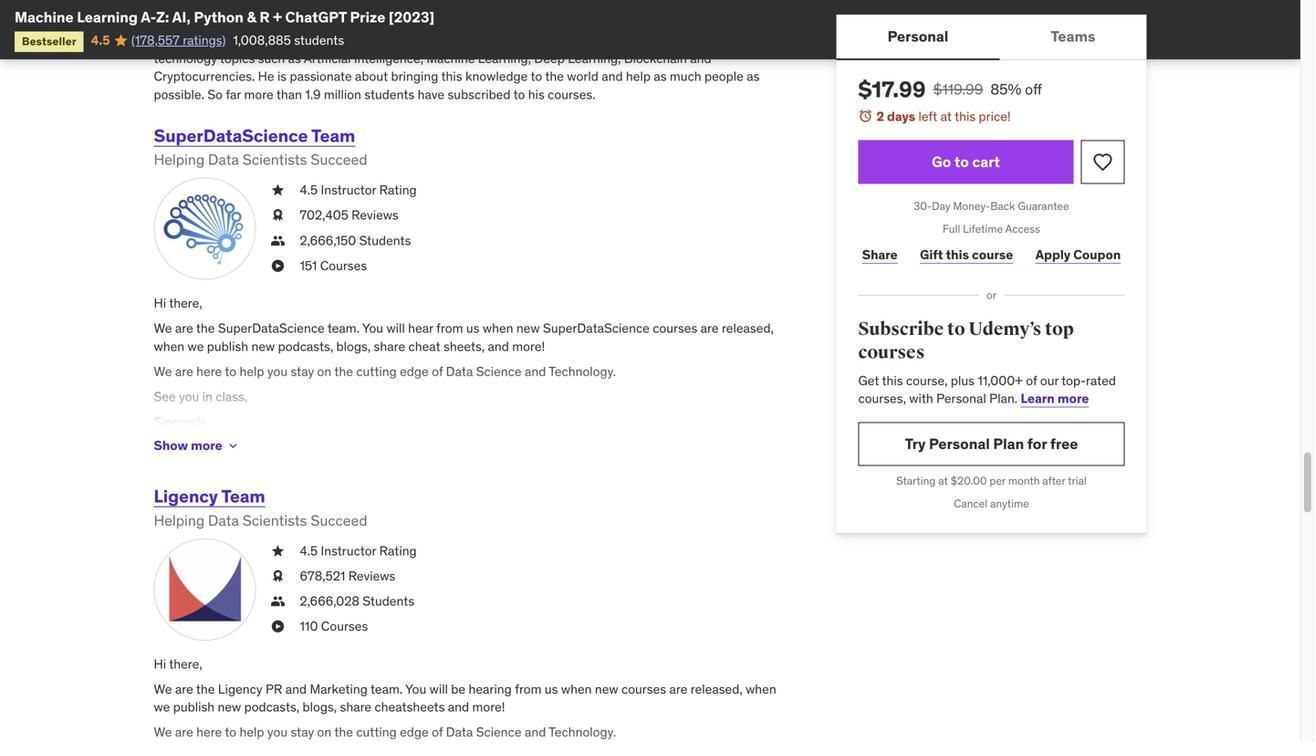 Task type: locate. For each thing, give the bounding box(es) containing it.
students down the 678,521 reviews
[[363, 593, 415, 609]]

ligency left pr
[[218, 681, 263, 697]]

us up sheets,
[[466, 320, 480, 337]]

hearing
[[469, 681, 512, 697]]

hi
[[154, 295, 166, 311], [154, 656, 166, 672]]

succeed up the 678,521 reviews
[[311, 511, 368, 530]]

chatgpt
[[285, 8, 347, 26]]

there, inside hi there, we are the ligency pr and marketing team. you will be hearing from us when new courses are released, when we publish new podcasts, blogs, share cheatsheets and more! we are here to help you stay on the cutting edge of data science and technology.
[[169, 656, 202, 672]]

here inside hi there, we are the ligency pr and marketing team. you will be hearing from us when new courses are released, when we publish new podcasts, blogs, share cheatsheets and more! we are here to help you stay on the cutting edge of data science and technology.
[[196, 724, 222, 740]]

1 horizontal spatial machine
[[427, 50, 475, 67]]

stay down blogs,
[[291, 724, 314, 740]]

11,000+
[[978, 372, 1023, 389]]

1 succeed from the top
[[311, 150, 368, 169]]

0 vertical spatial xsmall image
[[271, 0, 285, 12]]

superdatascience courses
[[543, 320, 698, 337]]

new
[[744, 32, 768, 49], [517, 320, 540, 337], [252, 338, 275, 354], [595, 681, 619, 697], [218, 699, 241, 715]]

pr
[[266, 681, 282, 697]]

2 technology. from the top
[[549, 724, 616, 740]]

team down show more button
[[221, 485, 265, 507]]

1 here from the top
[[196, 363, 222, 380]]

0 vertical spatial there,
[[169, 295, 202, 311]]

top- right "30+"
[[469, 32, 493, 49]]

0 vertical spatial succeed
[[311, 150, 368, 169]]

as right people
[[747, 68, 760, 85]]

data down sheets,
[[446, 363, 473, 380]]

released, inside hi there, we are the ligency pr and marketing team. you will be hearing from us when new courses are released, when we publish new podcasts, blogs, share cheatsheets and more! we are here to help you stay on the cutting edge of data science and technology.
[[691, 681, 743, 697]]

0 vertical spatial top-
[[469, 32, 493, 49]]

prize
[[350, 8, 386, 26]]

xsmall image left 678,521
[[271, 567, 285, 585]]

instructor
[[321, 182, 376, 198], [321, 543, 376, 559]]

more down sincerely,
[[191, 437, 222, 454]]

0 horizontal spatial us
[[466, 320, 480, 337]]

more
[[244, 86, 274, 103], [1058, 390, 1089, 407], [191, 437, 222, 454]]

personal inside button
[[888, 27, 949, 46]]

0 vertical spatial technology.
[[549, 363, 616, 380]]

this up have
[[441, 68, 462, 85]]

1 vertical spatial reviews
[[349, 568, 396, 584]]

reviews for ligency team
[[349, 568, 396, 584]]

xsmall image left 2,666,150
[[271, 232, 285, 250]]

1 vertical spatial top-
[[1062, 372, 1086, 389]]

2 vertical spatial you
[[267, 724, 288, 740]]

go
[[932, 152, 952, 171]]

data down ligency team link
[[208, 511, 239, 530]]

students down about
[[365, 86, 415, 103]]

bringing
[[391, 68, 439, 85]]

1 horizontal spatial us
[[545, 681, 558, 697]]

machine down "30+"
[[427, 50, 475, 67]]

there,
[[169, 295, 202, 311], [169, 656, 202, 672]]

1 horizontal spatial learning,
[[568, 50, 621, 67]]

0 vertical spatial on
[[727, 32, 741, 49]]

share down marketing
[[340, 699, 372, 715]]

team inside superdatascience team helping data scientists succeed
[[311, 125, 355, 146]]

0 vertical spatial helping
[[154, 150, 205, 169]]

1 vertical spatial succeed
[[311, 511, 368, 530]]

edge
[[400, 363, 429, 380], [400, 724, 429, 740]]

rating for ligency team
[[379, 543, 417, 559]]

there, down superdatascience team image on the top of page
[[169, 295, 202, 311]]

stay down podcasts, blogs,
[[291, 363, 314, 380]]

topics
[[220, 50, 255, 67]]

2 vertical spatial on
[[317, 724, 332, 740]]

hi down superdatascience team image on the top of page
[[154, 295, 166, 311]]

1 vertical spatial scientists
[[243, 511, 307, 530]]

1 horizontal spatial more!
[[512, 338, 545, 354]]

help down blockchain
[[626, 68, 651, 85]]

scientists down superdatascience team link
[[243, 150, 307, 169]]

rating up 702,405 reviews
[[379, 182, 417, 198]]

much
[[670, 68, 702, 85]]

cutting
[[356, 363, 397, 380], [356, 724, 397, 740]]

0 horizontal spatial students
[[294, 32, 344, 48]]

us inside hi there, we are the ligency pr and marketing team. you will be hearing from us when new courses are released, when we publish new podcasts, blogs, share cheatsheets and more! we are here to help you stay on the cutting edge of data science and technology.
[[545, 681, 558, 697]]

1 horizontal spatial students
[[365, 86, 415, 103]]

you inside hi there, we are the superdatascience team. you will hear from us when new superdatascience courses are released, when we publish new podcasts, blogs, share cheat sheets, and more! we are here to help you stay on the cutting edge of data science and technology. see you in class, sincerely,
[[362, 320, 383, 337]]

more inside 'hadelin is an online entrepreneur who has created 30+ top-rated educational e-courses to the world on new technology topics such as artificial intelligence, machine learning, deep learning, blockchain and cryptocurrencies. he is passionate about bringing this knowledge to the world and help as much people as possible. so far more than 1.9 million students have subscribed to his courses.'
[[244, 86, 274, 103]]

superdatascience
[[154, 125, 308, 146]]

courses for ligency team
[[321, 618, 368, 635]]

you up cheatsheets
[[405, 681, 427, 697]]

as
[[288, 50, 301, 67], [654, 68, 667, 85], [747, 68, 760, 85]]

0 vertical spatial reviews
[[352, 207, 399, 223]]

1 vertical spatial stay
[[291, 724, 314, 740]]

stay
[[291, 363, 314, 380], [291, 724, 314, 740]]

0 vertical spatial hi
[[154, 295, 166, 311]]

publish inside hi there, we are the ligency pr and marketing team. you will be hearing from us when new courses are released, when we publish new podcasts, blogs, share cheatsheets and more! we are here to help you stay on the cutting edge of data science and technology.
[[173, 699, 215, 715]]

xsmall image right show more
[[226, 439, 241, 453]]

2 edge from the top
[[400, 724, 429, 740]]

back
[[991, 199, 1016, 213]]

678,521 reviews
[[300, 568, 396, 584]]

of down cheatsheets
[[432, 724, 443, 740]]

cutting down cheatsheets
[[356, 724, 397, 740]]

0 horizontal spatial share
[[340, 699, 372, 715]]

0 vertical spatial courses
[[320, 257, 367, 274]]

entrepreneur
[[268, 32, 343, 49]]

data down the "superdatascience"
[[208, 150, 239, 169]]

0 vertical spatial more
[[244, 86, 274, 103]]

2 rating from the top
[[379, 543, 417, 559]]

top- right our
[[1062, 372, 1086, 389]]

rating for superdatascience team
[[379, 182, 417, 198]]

us right hearing
[[545, 681, 558, 697]]

will left 'be'
[[430, 681, 448, 697]]

there, inside hi there, we are the superdatascience team. you will hear from us when new superdatascience courses are released, when we publish new podcasts, blogs, share cheat sheets, and more! we are here to help you stay on the cutting edge of data science and technology. see you in class, sincerely,
[[169, 295, 202, 311]]

0 horizontal spatial rated
[[493, 32, 523, 49]]

0 horizontal spatial team
[[221, 485, 265, 507]]

0 vertical spatial edge
[[400, 363, 429, 380]]

this inside 'hadelin is an online entrepreneur who has created 30+ top-rated educational e-courses to the world on new technology topics such as artificial intelligence, machine learning, deep learning, blockchain and cryptocurrencies. he is passionate about bringing this knowledge to the world and help as much people as possible. so far more than 1.9 million students have subscribed to his courses.'
[[441, 68, 462, 85]]

$20.00
[[951, 474, 987, 488]]

0 horizontal spatial world
[[567, 68, 599, 85]]

1 vertical spatial share
[[340, 699, 372, 715]]

trial
[[1068, 474, 1087, 488]]

rating
[[379, 182, 417, 198], [379, 543, 417, 559]]

more inside button
[[191, 437, 222, 454]]

4.5 down learning
[[91, 32, 110, 48]]

0 vertical spatial machine
[[15, 8, 74, 26]]

1 hi from the top
[[154, 295, 166, 311]]

to
[[656, 32, 668, 49], [531, 68, 543, 85], [514, 86, 525, 103], [955, 152, 969, 171], [948, 318, 966, 341], [225, 363, 237, 380], [225, 724, 237, 740]]

succeed inside superdatascience team helping data scientists succeed
[[311, 150, 368, 169]]

this inside get this course, plus 11,000+ of our top-rated courses, with personal plan.
[[882, 372, 903, 389]]

0 vertical spatial cutting
[[356, 363, 397, 380]]

0 vertical spatial stay
[[291, 363, 314, 380]]

as down blockchain
[[654, 68, 667, 85]]

scientists for ligency
[[243, 511, 307, 530]]

0 vertical spatial ligency
[[154, 485, 218, 507]]

from up sheets,
[[437, 320, 463, 337]]

2 vertical spatial 4.5
[[300, 543, 318, 559]]

subscribed
[[448, 86, 511, 103]]

1 technology. from the top
[[549, 363, 616, 380]]

data inside hi there, we are the superdatascience team. you will hear from us when new superdatascience courses are released, when we publish new podcasts, blogs, share cheat sheets, and more! we are here to help you stay on the cutting edge of data science and technology. see you in class, sincerely,
[[446, 363, 473, 380]]

of inside get this course, plus 11,000+ of our top-rated courses, with personal plan.
[[1026, 372, 1038, 389]]

from inside hi there, we are the ligency pr and marketing team. you will be hearing from us when new courses are released, when we publish new podcasts, blogs, share cheatsheets and more! we are here to help you stay on the cutting edge of data science and technology.
[[515, 681, 542, 697]]

0 vertical spatial instructor
[[321, 182, 376, 198]]

0 horizontal spatial learning,
[[478, 50, 531, 67]]

1 vertical spatial rated
[[1086, 372, 1116, 389]]

on up people
[[727, 32, 741, 49]]

0 vertical spatial rating
[[379, 182, 417, 198]]

courses down the 2,666,150 students
[[320, 257, 367, 274]]

ligency
[[154, 485, 218, 507], [218, 681, 263, 697]]

helping inside ligency team helping data scientists succeed
[[154, 511, 205, 530]]

students for superdatascience team
[[359, 232, 411, 249]]

1 vertical spatial cutting
[[356, 724, 397, 740]]

personal
[[888, 27, 949, 46], [937, 390, 987, 407], [929, 434, 990, 453]]

2 helping from the top
[[154, 511, 205, 530]]

0 horizontal spatial more!
[[472, 699, 505, 715]]

scientists inside ligency team helping data scientists succeed
[[243, 511, 307, 530]]

students
[[359, 232, 411, 249], [363, 593, 415, 609]]

courses down 2,666,028 students
[[321, 618, 368, 635]]

tab list containing personal
[[837, 15, 1147, 60]]

of left our
[[1026, 372, 1038, 389]]

more! right sheets,
[[512, 338, 545, 354]]

1 vertical spatial at
[[939, 474, 948, 488]]

as down 1,008,885 students
[[288, 50, 301, 67]]

0 vertical spatial courses
[[608, 32, 653, 49]]

1 vertical spatial xsmall image
[[271, 257, 285, 275]]

1 vertical spatial on
[[317, 363, 332, 380]]

at right left
[[941, 108, 952, 125]]

1 we from the top
[[154, 320, 172, 337]]

machine
[[15, 8, 74, 26], [427, 50, 475, 67]]

blockchain
[[624, 50, 687, 67]]

you inside hi there, we are the ligency pr and marketing team. you will be hearing from us when new courses are released, when we publish new podcasts, blogs, share cheatsheets and more! we are here to help you stay on the cutting edge of data science and technology.
[[405, 681, 427, 697]]

data inside hi there, we are the ligency pr and marketing team. you will be hearing from us when new courses are released, when we publish new podcasts, blogs, share cheatsheets and more! we are here to help you stay on the cutting edge of data science and technology.
[[446, 724, 473, 740]]

3 we from the top
[[154, 681, 172, 697]]

2 there, from the top
[[169, 656, 202, 672]]

from
[[437, 320, 463, 337], [515, 681, 542, 697]]

1 vertical spatial there,
[[169, 656, 202, 672]]

ligency inside ligency team helping data scientists succeed
[[154, 485, 218, 507]]

1 horizontal spatial from
[[515, 681, 542, 697]]

technology. inside hi there, we are the ligency pr and marketing team. you will be hearing from us when new courses are released, when we publish new podcasts, blogs, share cheatsheets and more! we are here to help you stay on the cutting edge of data science and technology.
[[549, 724, 616, 740]]

1 vertical spatial released,
[[691, 681, 743, 697]]

1 horizontal spatial rated
[[1086, 372, 1116, 389]]

cutting down podcasts, blogs,
[[356, 363, 397, 380]]

learn more link
[[1021, 390, 1089, 407]]

there, down ligency team image
[[169, 656, 202, 672]]

1 4.5 instructor rating from the top
[[300, 182, 417, 198]]

xsmall image inside show more button
[[226, 439, 241, 453]]

rated up knowledge
[[493, 32, 523, 49]]

publish left 'podcasts,' on the bottom left
[[173, 699, 215, 715]]

you inside hi there, we are the ligency pr and marketing team. you will be hearing from us when new courses are released, when we publish new podcasts, blogs, share cheatsheets and more! we are here to help you stay on the cutting edge of data science and technology.
[[267, 724, 288, 740]]

2 science from the top
[[476, 724, 522, 740]]

2 here from the top
[[196, 724, 222, 740]]

1 vertical spatial is
[[277, 68, 287, 85]]

hi inside hi there, we are the ligency pr and marketing team. you will be hearing from us when new courses are released, when we publish new podcasts, blogs, share cheatsheets and more! we are here to help you stay on the cutting edge of data science and technology.
[[154, 656, 166, 672]]

science
[[476, 363, 522, 380], [476, 724, 522, 740]]

1 vertical spatial courses
[[859, 342, 925, 364]]

1 vertical spatial personal
[[937, 390, 987, 407]]

2 succeed from the top
[[311, 511, 368, 530]]

0 horizontal spatial will
[[387, 320, 405, 337]]

students down 702,405 reviews
[[359, 232, 411, 249]]

1 vertical spatial publish
[[173, 699, 215, 715]]

0 vertical spatial is
[[201, 32, 210, 49]]

rated inside get this course, plus 11,000+ of our top-rated courses, with personal plan.
[[1086, 372, 1116, 389]]

to inside button
[[955, 152, 969, 171]]

edge inside hi there, we are the ligency pr and marketing team. you will be hearing from us when new courses are released, when we publish new podcasts, blogs, share cheatsheets and more! we are here to help you stay on the cutting edge of data science and technology.
[[400, 724, 429, 740]]

1 vertical spatial more
[[1058, 390, 1089, 407]]

xsmall image right r
[[271, 0, 285, 12]]

1 cutting from the top
[[356, 363, 397, 380]]

after
[[1043, 474, 1066, 488]]

reviews up 2,666,028 students
[[349, 568, 396, 584]]

1 vertical spatial help
[[240, 363, 264, 380]]

when
[[483, 320, 514, 337], [154, 338, 185, 354], [561, 681, 592, 697], [746, 681, 777, 697]]

on down podcasts, blogs,
[[317, 363, 332, 380]]

the up in
[[196, 320, 215, 337]]

0 vertical spatial science
[[476, 363, 522, 380]]

courses
[[320, 257, 367, 274], [321, 618, 368, 635]]

rated up learn more link
[[1086, 372, 1116, 389]]

1 vertical spatial students
[[363, 593, 415, 609]]

succeed for ligency team
[[311, 511, 368, 530]]

you left hear
[[362, 320, 383, 337]]

free
[[1051, 434, 1079, 453]]

reviews up the 2,666,150 students
[[352, 207, 399, 223]]

1 vertical spatial machine
[[427, 50, 475, 67]]

1 scientists from the top
[[243, 150, 307, 169]]

2 horizontal spatial as
[[747, 68, 760, 85]]

instructor up the 678,521 reviews
[[321, 543, 376, 559]]

edge down cheat on the top of the page
[[400, 363, 429, 380]]

xsmall image
[[271, 0, 285, 12], [271, 257, 285, 275]]

edge inside hi there, we are the superdatascience team. you will hear from us when new superdatascience courses are released, when we publish new podcasts, blogs, share cheat sheets, and more! we are here to help you stay on the cutting edge of data science and technology. see you in class, sincerely,
[[400, 363, 429, 380]]

4 we from the top
[[154, 724, 172, 740]]

superdatascience team helping data scientists succeed
[[154, 125, 368, 169]]

is right "he" at top
[[277, 68, 287, 85]]

team down "million"
[[311, 125, 355, 146]]

help
[[626, 68, 651, 85], [240, 363, 264, 380], [240, 724, 264, 740]]

0 vertical spatial at
[[941, 108, 952, 125]]

ligency team helping data scientists succeed
[[154, 485, 368, 530]]

a-
[[141, 8, 156, 26]]

2 vertical spatial personal
[[929, 434, 990, 453]]

at
[[941, 108, 952, 125], [939, 474, 948, 488]]

succeed inside ligency team helping data scientists succeed
[[311, 511, 368, 530]]

learn
[[1021, 390, 1055, 407]]

educational
[[526, 32, 593, 49]]

more down our
[[1058, 390, 1089, 407]]

1 horizontal spatial will
[[430, 681, 448, 697]]

science down hearing
[[476, 724, 522, 740]]

help down 'podcasts,' on the bottom left
[[240, 724, 264, 740]]

1 horizontal spatial top-
[[1062, 372, 1086, 389]]

z:
[[156, 8, 169, 26]]

go to cart
[[932, 152, 1000, 171]]

science down sheets,
[[476, 363, 522, 380]]

succeed
[[311, 150, 368, 169], [311, 511, 368, 530]]

1 vertical spatial students
[[365, 86, 415, 103]]

1 science from the top
[[476, 363, 522, 380]]

scientists inside superdatascience team helping data scientists succeed
[[243, 150, 307, 169]]

such
[[258, 50, 285, 67]]

more! inside hi there, we are the ligency pr and marketing team. you will be hearing from us when new courses are released, when we publish new podcasts, blogs, share cheatsheets and more! we are here to help you stay on the cutting edge of data science and technology.
[[472, 699, 505, 715]]

share left cheat on the top of the page
[[374, 338, 405, 354]]

at inside starting at $20.00 per month after trial cancel anytime
[[939, 474, 948, 488]]

tab list
[[837, 15, 1147, 60]]

marketing
[[310, 681, 368, 697]]

4.5 for ligency team
[[300, 543, 318, 559]]

1 edge from the top
[[400, 363, 429, 380]]

0 vertical spatial us
[[466, 320, 480, 337]]

world up people
[[692, 32, 724, 49]]

is left an at the top left of page
[[201, 32, 210, 49]]

4.5 up 678,521
[[300, 543, 318, 559]]

0 horizontal spatial top-
[[469, 32, 493, 49]]

xsmall image
[[271, 181, 285, 199], [271, 206, 285, 224], [271, 232, 285, 250], [226, 439, 241, 453], [271, 542, 285, 560], [271, 567, 285, 585], [271, 592, 285, 610], [271, 618, 285, 636]]

2 stay from the top
[[291, 724, 314, 740]]

class,
[[216, 388, 248, 405]]

2,666,150
[[300, 232, 356, 249]]

1 vertical spatial courses
[[321, 618, 368, 635]]

hi down ligency team image
[[154, 656, 166, 672]]

learning, down e-
[[568, 50, 621, 67]]

hi for hi there, we are the ligency pr and marketing team. you will be hearing from us when new courses are released, when we publish new podcasts, blogs, share cheatsheets and more! we are here to help you stay on the cutting edge of data science and technology.
[[154, 656, 166, 672]]

0 horizontal spatial you
[[362, 320, 383, 337]]

help up class,
[[240, 363, 264, 380]]

$17.99 $119.99 85% off
[[859, 76, 1043, 103]]

sincerely,
[[154, 414, 209, 430]]

1 stay from the top
[[291, 363, 314, 380]]

personal up $20.00
[[929, 434, 990, 453]]

team for ligency team
[[221, 485, 265, 507]]

will left hear
[[387, 320, 405, 337]]

2 4.5 instructor rating from the top
[[300, 543, 417, 559]]

0 vertical spatial here
[[196, 363, 222, 380]]

world up courses.
[[567, 68, 599, 85]]

machine up bestseller
[[15, 8, 74, 26]]

4.5 up 702,405 in the top of the page
[[300, 182, 318, 198]]

1 helping from the top
[[154, 150, 205, 169]]

us inside hi there, we are the superdatascience team. you will hear from us when new superdatascience courses are released, when we publish new podcasts, blogs, share cheat sheets, and more! we are here to help you stay on the cutting edge of data science and technology. see you in class, sincerely,
[[466, 320, 480, 337]]

0 horizontal spatial more
[[191, 437, 222, 454]]

learning, up knowledge
[[478, 50, 531, 67]]

instructor up 702,405 reviews
[[321, 182, 376, 198]]

team inside ligency team helping data scientists succeed
[[221, 485, 265, 507]]

1 vertical spatial rating
[[379, 543, 417, 559]]

courses
[[608, 32, 653, 49], [859, 342, 925, 364], [622, 681, 667, 697]]

this right gift
[[946, 246, 969, 263]]

2 hi from the top
[[154, 656, 166, 672]]

1 vertical spatial science
[[476, 724, 522, 740]]

hadelin is an online entrepreneur who has created 30+ top-rated educational e-courses to the world on new technology topics such as artificial intelligence, machine learning, deep learning, blockchain and cryptocurrencies. he is passionate about bringing this knowledge to the world and help as much people as possible. so far more than 1.9 million students have subscribed to his courses.
[[154, 32, 768, 103]]

you down the superdatascience team.
[[267, 363, 288, 380]]

helping inside superdatascience team helping data scientists succeed
[[154, 150, 205, 169]]

at left $20.00
[[939, 474, 948, 488]]

2 instructor from the top
[[321, 543, 376, 559]]

money-
[[954, 199, 991, 213]]

0 vertical spatial we
[[188, 338, 204, 354]]

1 horizontal spatial share
[[374, 338, 405, 354]]

hi inside hi there, we are the superdatascience team. you will hear from us when new superdatascience courses are released, when we publish new podcasts, blogs, share cheat sheets, and more! we are here to help you stay on the cutting edge of data science and technology. see you in class, sincerely,
[[154, 295, 166, 311]]

4.5 instructor rating for ligency team
[[300, 543, 417, 559]]

0 vertical spatial team
[[311, 125, 355, 146]]

data
[[208, 150, 239, 169], [446, 363, 473, 380], [208, 511, 239, 530], [446, 724, 473, 740]]

1 vertical spatial here
[[196, 724, 222, 740]]

1 rating from the top
[[379, 182, 417, 198]]

2,666,150 students
[[300, 232, 411, 249]]

0 vertical spatial more!
[[512, 338, 545, 354]]

more down "he" at top
[[244, 86, 274, 103]]

0 vertical spatial students
[[359, 232, 411, 249]]

cheatsheets
[[375, 699, 445, 715]]

0 vertical spatial scientists
[[243, 150, 307, 169]]

rated inside 'hadelin is an online entrepreneur who has created 30+ top-rated educational e-courses to the world on new technology topics such as artificial intelligence, machine learning, deep learning, blockchain and cryptocurrencies. he is passionate about bringing this knowledge to the world and help as much people as possible. so far more than 1.9 million students have subscribed to his courses.'
[[493, 32, 523, 49]]

cancel
[[954, 496, 988, 511]]

us
[[466, 320, 480, 337], [545, 681, 558, 697]]

xsmall image left 151
[[271, 257, 285, 275]]

1 horizontal spatial you
[[405, 681, 427, 697]]

rating up the 678,521 reviews
[[379, 543, 417, 559]]

0 vertical spatial publish
[[207, 338, 248, 354]]

has
[[372, 32, 393, 49]]

0 vertical spatial released,
[[722, 320, 774, 337]]

you down 'podcasts,' on the bottom left
[[267, 724, 288, 740]]

will inside hi there, we are the superdatascience team. you will hear from us when new superdatascience courses are released, when we publish new podcasts, blogs, share cheat sheets, and more! we are here to help you stay on the cutting edge of data science and technology. see you in class, sincerely,
[[387, 320, 405, 337]]

1 vertical spatial us
[[545, 681, 558, 697]]

from right hearing
[[515, 681, 542, 697]]

be
[[451, 681, 466, 697]]

this down $119.99
[[955, 108, 976, 125]]

2 vertical spatial courses
[[622, 681, 667, 697]]

2 cutting from the top
[[356, 724, 397, 740]]

of down cheat on the top of the page
[[432, 363, 443, 380]]

instructor for superdatascience team
[[321, 182, 376, 198]]

1 vertical spatial you
[[405, 681, 427, 697]]

4.5 instructor rating
[[300, 182, 417, 198], [300, 543, 417, 559]]

4.5 instructor rating up the 678,521 reviews
[[300, 543, 417, 559]]

cutting inside hi there, we are the ligency pr and marketing team. you will be hearing from us when new courses are released, when we publish new podcasts, blogs, share cheatsheets and more! we are here to help you stay on the cutting edge of data science and technology.
[[356, 724, 397, 740]]

personal up $17.99
[[888, 27, 949, 46]]

edge down cheatsheets
[[400, 724, 429, 740]]

there, for hi there, we are the superdatascience team. you will hear from us when new superdatascience courses are released, when we publish new podcasts, blogs, share cheat sheets, and more! we are here to help you stay on the cutting edge of data science and technology. see you in class, sincerely,
[[169, 295, 202, 311]]

2 vertical spatial more
[[191, 437, 222, 454]]

ligency down show more
[[154, 485, 218, 507]]

cutting inside hi there, we are the superdatascience team. you will hear from us when new superdatascience courses are released, when we publish new podcasts, blogs, share cheat sheets, and more! we are here to help you stay on the cutting edge of data science and technology. see you in class, sincerely,
[[356, 363, 397, 380]]

more for show more
[[191, 437, 222, 454]]

people
[[705, 68, 744, 85]]

2 scientists from the top
[[243, 511, 307, 530]]

2 vertical spatial help
[[240, 724, 264, 740]]

1 instructor from the top
[[321, 182, 376, 198]]

1 there, from the top
[[169, 295, 202, 311]]

you
[[362, 320, 383, 337], [405, 681, 427, 697]]

technology. inside hi there, we are the superdatascience team. you will hear from us when new superdatascience courses are released, when we publish new podcasts, blogs, share cheat sheets, and more! we are here to help you stay on the cutting edge of data science and technology. see you in class, sincerely,
[[549, 363, 616, 380]]

this up courses,
[[882, 372, 903, 389]]

helping down the "superdatascience"
[[154, 150, 205, 169]]

1 vertical spatial helping
[[154, 511, 205, 530]]

days
[[887, 108, 916, 125]]

1 horizontal spatial more
[[244, 86, 274, 103]]

1 horizontal spatial team
[[311, 125, 355, 146]]

day
[[932, 199, 951, 213]]

0 horizontal spatial as
[[288, 50, 301, 67]]

scientists
[[243, 150, 307, 169], [243, 511, 307, 530]]

more!
[[512, 338, 545, 354], [472, 699, 505, 715]]

superdatascience team link
[[154, 125, 355, 146]]

more! down hearing
[[472, 699, 505, 715]]



Task type: vqa. For each thing, say whether or not it's contained in the screenshot.
the Actions ICON at the top
no



Task type: describe. For each thing, give the bounding box(es) containing it.
2 we from the top
[[154, 363, 172, 380]]

our
[[1041, 372, 1059, 389]]

1 vertical spatial you
[[179, 388, 199, 405]]

top- inside 'hadelin is an online entrepreneur who has created 30+ top-rated educational e-courses to the world on new technology topics such as artificial intelligence, machine learning, deep learning, blockchain and cryptocurrencies. he is passionate about bringing this knowledge to the world and help as much people as possible. so far more than 1.9 million students have subscribed to his courses.'
[[469, 32, 493, 49]]

his
[[528, 86, 545, 103]]

xsmall image down ligency team helping data scientists succeed
[[271, 542, 285, 560]]

superdatascience team image
[[154, 178, 256, 280]]

courses.
[[548, 86, 596, 103]]

see
[[154, 388, 176, 405]]

coupon
[[1074, 246, 1121, 263]]

publish inside hi there, we are the superdatascience team. you will hear from us when new superdatascience courses are released, when we publish new podcasts, blogs, share cheat sheets, and more! we are here to help you stay on the cutting edge of data science and technology. see you in class, sincerely,
[[207, 338, 248, 354]]

hi there, we are the superdatascience team. you will hear from us when new superdatascience courses are released, when we publish new podcasts, blogs, share cheat sheets, and more! we are here to help you stay on the cutting edge of data science and technology. see you in class, sincerely,
[[154, 295, 774, 430]]

help inside hi there, we are the ligency pr and marketing team. you will be hearing from us when new courses are released, when we publish new podcasts, blogs, share cheatsheets and more! we are here to help you stay on the cutting edge of data science and technology.
[[240, 724, 264, 740]]

cheat
[[409, 338, 441, 354]]

share inside hi there, we are the superdatascience team. you will hear from us when new superdatascience courses are released, when we publish new podcasts, blogs, share cheat sheets, and more! we are here to help you stay on the cutting edge of data science and technology. see you in class, sincerely,
[[374, 338, 405, 354]]

alarm image
[[859, 109, 873, 123]]

left
[[919, 108, 938, 125]]

hi there, we are the ligency pr and marketing team. you will be hearing from us when new courses are released, when we publish new podcasts, blogs, share cheatsheets and more! we are here to help you stay on the cutting edge of data science and technology.
[[154, 656, 777, 740]]

1,008,885 students
[[233, 32, 344, 48]]

the left pr
[[196, 681, 215, 697]]

for
[[1028, 434, 1047, 453]]

help inside hi there, we are the superdatascience team. you will hear from us when new superdatascience courses are released, when we publish new podcasts, blogs, share cheat sheets, and more! we are here to help you stay on the cutting edge of data science and technology. see you in class, sincerely,
[[240, 363, 264, 380]]

go to cart button
[[859, 140, 1074, 184]]

hadelin
[[154, 32, 198, 49]]

30-day money-back guarantee full lifetime access
[[914, 199, 1070, 236]]

courses inside hi there, we are the ligency pr and marketing team. you will be hearing from us when new courses are released, when we publish new podcasts, blogs, share cheatsheets and more! we are here to help you stay on the cutting edge of data science and technology.
[[622, 681, 667, 697]]

of inside hi there, we are the ligency pr and marketing team. you will be hearing from us when new courses are released, when we publish new podcasts, blogs, share cheatsheets and more! we are here to help you stay on the cutting edge of data science and technology.
[[432, 724, 443, 740]]

xsmall image left 110
[[271, 618, 285, 636]]

stay inside hi there, we are the superdatascience team. you will hear from us when new superdatascience courses are released, when we publish new podcasts, blogs, share cheat sheets, and more! we are here to help you stay on the cutting edge of data science and technology. see you in class, sincerely,
[[291, 363, 314, 380]]

(178,557
[[131, 32, 180, 48]]

702,405
[[300, 207, 349, 223]]

science inside hi there, we are the superdatascience team. you will hear from us when new superdatascience courses are released, when we publish new podcasts, blogs, share cheat sheets, and more! we are here to help you stay on the cutting edge of data science and technology. see you in class, sincerely,
[[476, 363, 522, 380]]

the down podcasts, blogs,
[[334, 363, 353, 380]]

151 courses
[[300, 257, 367, 274]]

on inside hi there, we are the ligency pr and marketing team. you will be hearing from us when new courses are released, when we publish new podcasts, blogs, share cheatsheets and more! we are here to help you stay on the cutting edge of data science and technology.
[[317, 724, 332, 740]]

starting at $20.00 per month after trial cancel anytime
[[897, 474, 1087, 511]]

anytime
[[991, 496, 1030, 511]]

4.5 instructor rating for superdatascience team
[[300, 182, 417, 198]]

try
[[905, 434, 926, 453]]

with
[[910, 390, 934, 407]]

show more button
[[154, 428, 241, 464]]

on inside hi there, we are the superdatascience team. you will hear from us when new superdatascience courses are released, when we publish new podcasts, blogs, share cheat sheets, and more! we are here to help you stay on the cutting edge of data science and technology. see you in class, sincerely,
[[317, 363, 332, 380]]

apply coupon
[[1036, 246, 1121, 263]]

course,
[[906, 372, 948, 389]]

subscribe
[[859, 318, 944, 341]]

xsmall image down superdatascience team helping data scientists succeed
[[271, 181, 285, 199]]

top- inside get this course, plus 11,000+ of our top-rated courses, with personal plan.
[[1062, 372, 1086, 389]]

stay inside hi there, we are the ligency pr and marketing team. you will be hearing from us when new courses are released, when we publish new podcasts, blogs, share cheatsheets and more! we are here to help you stay on the cutting edge of data science and technology.
[[291, 724, 314, 740]]

helping for superdatascience team
[[154, 150, 205, 169]]

instructor for ligency team
[[321, 543, 376, 559]]

30+
[[442, 32, 466, 49]]

share inside hi there, we are the ligency pr and marketing team. you will be hearing from us when new courses are released, when we publish new podcasts, blogs, share cheatsheets and more! we are here to help you stay on the cutting edge of data science and technology.
[[340, 699, 372, 715]]

the up blockchain
[[671, 32, 689, 49]]

$17.99
[[859, 76, 926, 103]]

e-
[[596, 32, 608, 49]]

knowledge
[[466, 68, 528, 85]]

machine learning a-z: ai, python & r + chatgpt prize [2023]
[[15, 8, 435, 26]]

gift
[[920, 246, 943, 263]]

reviews for superdatascience team
[[352, 207, 399, 223]]

million
[[324, 86, 361, 103]]

team.
[[371, 681, 403, 697]]

ligency inside hi there, we are the ligency pr and marketing team. you will be hearing from us when new courses are released, when we publish new podcasts, blogs, share cheatsheets and more! we are here to help you stay on the cutting edge of data science and technology.
[[218, 681, 263, 697]]

team for superdatascience team
[[311, 125, 355, 146]]

intelligence,
[[354, 50, 424, 67]]

1 horizontal spatial world
[[692, 32, 724, 49]]

(178,557 ratings)
[[131, 32, 226, 48]]

1 horizontal spatial as
[[654, 68, 667, 85]]

1 vertical spatial world
[[567, 68, 599, 85]]

xsmall image left 702,405 in the top of the page
[[271, 206, 285, 224]]

so
[[208, 86, 223, 103]]

1 horizontal spatial is
[[277, 68, 287, 85]]

online
[[230, 32, 265, 49]]

xsmall image left 2,666,028
[[271, 592, 285, 610]]

succeed for superdatascience team
[[311, 150, 368, 169]]

we inside hi there, we are the ligency pr and marketing team. you will be hearing from us when new courses are released, when we publish new podcasts, blogs, share cheatsheets and more! we are here to help you stay on the cutting edge of data science and technology.
[[154, 699, 170, 715]]

students inside 'hadelin is an online entrepreneur who has created 30+ top-rated educational e-courses to the world on new technology topics such as artificial intelligence, machine learning, deep learning, blockchain and cryptocurrencies. he is passionate about bringing this knowledge to the world and help as much people as possible. so far more than 1.9 million students have subscribed to his courses.'
[[365, 86, 415, 103]]

an
[[213, 32, 227, 49]]

4.5 for superdatascience team
[[300, 182, 318, 198]]

personal button
[[837, 15, 1000, 58]]

released, inside hi there, we are the superdatascience team. you will hear from us when new superdatascience courses are released, when we publish new podcasts, blogs, share cheat sheets, and more! we are here to help you stay on the cutting edge of data science and technology. see you in class, sincerely,
[[722, 320, 774, 337]]

there, for hi there, we are the ligency pr and marketing team. you will be hearing from us when new courses are released, when we publish new podcasts, blogs, share cheatsheets and more! we are here to help you stay on the cutting edge of data science and technology.
[[169, 656, 202, 672]]

courses inside 'hadelin is an online entrepreneur who has created 30+ top-rated educational e-courses to the world on new technology topics such as artificial intelligence, machine learning, deep learning, blockchain and cryptocurrencies. he is passionate about bringing this knowledge to the world and help as much people as possible. so far more than 1.9 million students have subscribed to his courses.'
[[608, 32, 653, 49]]

show more
[[154, 437, 222, 454]]

ligency team image
[[154, 538, 256, 641]]

apply
[[1036, 246, 1071, 263]]

from inside hi there, we are the superdatascience team. you will hear from us when new superdatascience courses are released, when we publish new podcasts, blogs, share cheat sheets, and more! we are here to help you stay on the cutting edge of data science and technology. see you in class, sincerely,
[[437, 320, 463, 337]]

on inside 'hadelin is an online entrepreneur who has created 30+ top-rated educational e-courses to the world on new technology topics such as artificial intelligence, machine learning, deep learning, blockchain and cryptocurrencies. he is passionate about bringing this knowledge to the world and help as much people as possible. so far more than 1.9 million students have subscribed to his courses.'
[[727, 32, 741, 49]]

ligency team link
[[154, 485, 265, 507]]

guarantee
[[1018, 199, 1070, 213]]

to inside hi there, we are the ligency pr and marketing team. you will be hearing from us when new courses are released, when we publish new podcasts, blogs, share cheatsheets and more! we are here to help you stay on the cutting edge of data science and technology.
[[225, 724, 237, 740]]

courses for superdatascience team
[[320, 257, 367, 274]]

help inside 'hadelin is an online entrepreneur who has created 30+ top-rated educational e-courses to the world on new technology topics such as artificial intelligence, machine learning, deep learning, blockchain and cryptocurrencies. he is passionate about bringing this knowledge to the world and help as much people as possible. so far more than 1.9 million students have subscribed to his courses.'
[[626, 68, 651, 85]]

data inside ligency team helping data scientists succeed
[[208, 511, 239, 530]]

subscribe to udemy's top courses
[[859, 318, 1074, 364]]

[2023]
[[389, 8, 435, 26]]

learn more
[[1021, 390, 1089, 407]]

of inside hi there, we are the superdatascience team. you will hear from us when new superdatascience courses are released, when we publish new podcasts, blogs, share cheat sheets, and more! we are here to help you stay on the cutting edge of data science and technology. see you in class, sincerely,
[[432, 363, 443, 380]]

0 vertical spatial students
[[294, 32, 344, 48]]

ai,
[[172, 8, 191, 26]]

gift this course link
[[917, 237, 1017, 273]]

superdatascience team.
[[218, 320, 360, 337]]

new inside 'hadelin is an online entrepreneur who has created 30+ top-rated educational e-courses to the world on new technology topics such as artificial intelligence, machine learning, deep learning, blockchain and cryptocurrencies. he is passionate about bringing this knowledge to the world and help as much people as possible. so far more than 1.9 million students have subscribed to his courses.'
[[744, 32, 768, 49]]

teams
[[1051, 27, 1096, 46]]

podcasts, blogs,
[[278, 338, 371, 354]]

r
[[260, 8, 270, 26]]

machine inside 'hadelin is an online entrepreneur who has created 30+ top-rated educational e-courses to the world on new technology topics such as artificial intelligence, machine learning, deep learning, blockchain and cryptocurrencies. he is passionate about bringing this knowledge to the world and help as much people as possible. so far more than 1.9 million students have subscribed to his courses.'
[[427, 50, 475, 67]]

apply coupon button
[[1032, 237, 1125, 273]]

plan.
[[990, 390, 1018, 407]]

show
[[154, 437, 188, 454]]

1.9
[[305, 86, 321, 103]]

1 xsmall image from the top
[[271, 0, 285, 12]]

share
[[862, 246, 898, 263]]

lifetime
[[963, 222, 1003, 236]]

hi for hi there, we are the superdatascience team. you will hear from us when new superdatascience courses are released, when we publish new podcasts, blogs, share cheat sheets, and more! we are here to help you stay on the cutting edge of data science and technology. see you in class, sincerely,
[[154, 295, 166, 311]]

science inside hi there, we are the ligency pr and marketing team. you will be hearing from us when new courses are released, when we publish new podcasts, blogs, share cheatsheets and more! we are here to help you stay on the cutting edge of data science and technology.
[[476, 724, 522, 740]]

courses inside subscribe to udemy's top courses
[[859, 342, 925, 364]]

try personal plan for free link
[[859, 422, 1125, 466]]

will inside hi there, we are the ligency pr and marketing team. you will be hearing from us when new courses are released, when we publish new podcasts, blogs, share cheatsheets and more! we are here to help you stay on the cutting edge of data science and technology.
[[430, 681, 448, 697]]

0 horizontal spatial machine
[[15, 8, 74, 26]]

or
[[987, 288, 997, 302]]

0 horizontal spatial is
[[201, 32, 210, 49]]

2 learning, from the left
[[568, 50, 621, 67]]

far
[[226, 86, 241, 103]]

here inside hi there, we are the superdatascience team. you will hear from us when new superdatascience courses are released, when we publish new podcasts, blogs, share cheat sheets, and more! we are here to help you stay on the cutting edge of data science and technology. see you in class, sincerely,
[[196, 363, 222, 380]]

helping for ligency team
[[154, 511, 205, 530]]

students for ligency team
[[363, 593, 415, 609]]

1 learning, from the left
[[478, 50, 531, 67]]

artificial
[[304, 50, 351, 67]]

udemy's
[[969, 318, 1042, 341]]

share button
[[859, 237, 902, 273]]

2 xsmall image from the top
[[271, 257, 285, 275]]

top
[[1045, 318, 1074, 341]]

than
[[276, 86, 302, 103]]

more! inside hi there, we are the superdatascience team. you will hear from us when new superdatascience courses are released, when we publish new podcasts, blogs, share cheat sheets, and more! we are here to help you stay on the cutting edge of data science and technology. see you in class, sincerely,
[[512, 338, 545, 354]]

to inside subscribe to udemy's top courses
[[948, 318, 966, 341]]

the down blogs,
[[334, 724, 353, 740]]

plan
[[994, 434, 1025, 453]]

2 days left at this price!
[[877, 108, 1011, 125]]

personal inside get this course, plus 11,000+ of our top-rated courses, with personal plan.
[[937, 390, 987, 407]]

in
[[202, 388, 213, 405]]

151
[[300, 257, 317, 274]]

get
[[859, 372, 879, 389]]

he
[[258, 68, 274, 85]]

110
[[300, 618, 318, 635]]

&
[[247, 8, 256, 26]]

to inside hi there, we are the superdatascience team. you will hear from us when new superdatascience courses are released, when we publish new podcasts, blogs, share cheat sheets, and more! we are here to help you stay on the cutting edge of data science and technology. see you in class, sincerely,
[[225, 363, 237, 380]]

more for learn more
[[1058, 390, 1089, 407]]

2
[[877, 108, 885, 125]]

0 vertical spatial you
[[267, 363, 288, 380]]

0 vertical spatial 4.5
[[91, 32, 110, 48]]

wishlist image
[[1092, 151, 1114, 173]]

price!
[[979, 108, 1011, 125]]

data inside superdatascience team helping data scientists succeed
[[208, 150, 239, 169]]

we inside hi there, we are the superdatascience team. you will hear from us when new superdatascience courses are released, when we publish new podcasts, blogs, share cheat sheets, and more! we are here to help you stay on the cutting edge of data science and technology. see you in class, sincerely,
[[188, 338, 204, 354]]

scientists for superdatascience
[[243, 150, 307, 169]]

cryptocurrencies.
[[154, 68, 255, 85]]

the down 'deep'
[[545, 68, 564, 85]]



